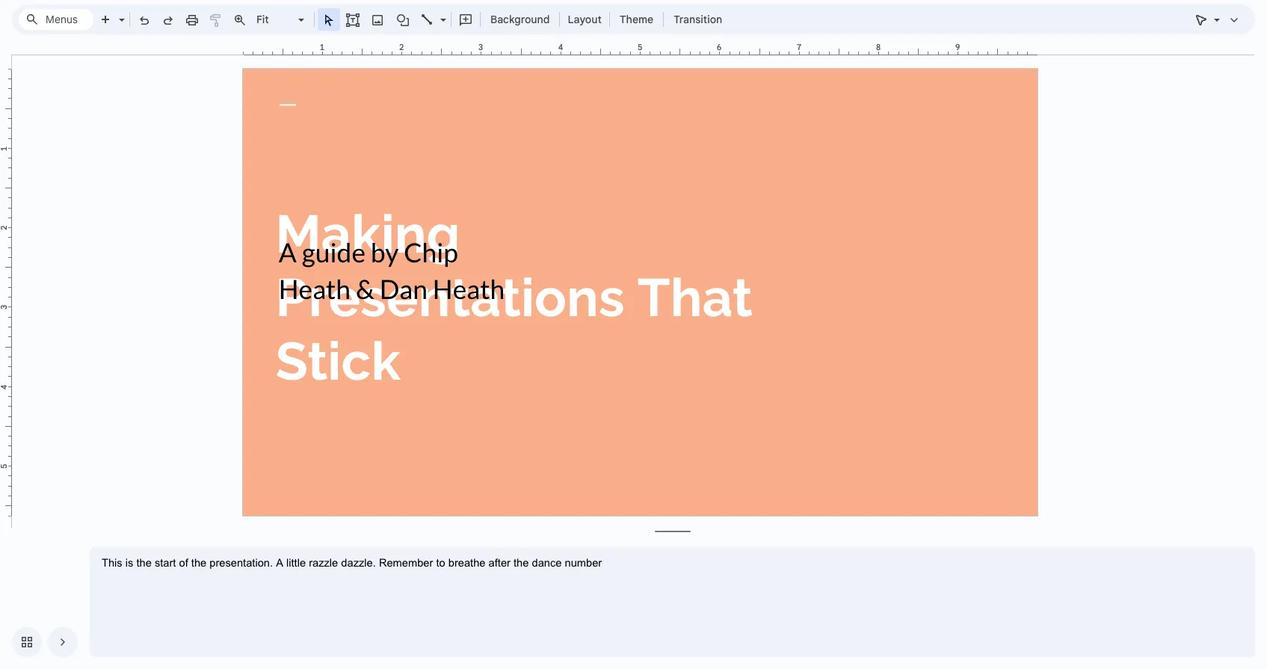 Task type: vqa. For each thing, say whether or not it's contained in the screenshot.
Select
no



Task type: describe. For each thing, give the bounding box(es) containing it.
layout button
[[563, 8, 606, 31]]

new slide with layout image
[[115, 10, 125, 15]]

mode and view toolbar
[[1190, 4, 1247, 34]]

Zoom text field
[[254, 9, 296, 30]]

transition
[[674, 13, 723, 26]]

select line image
[[437, 10, 446, 15]]

insert image image
[[369, 9, 386, 30]]

background button
[[484, 8, 557, 31]]

transition button
[[667, 8, 729, 31]]

Menus field
[[19, 9, 93, 30]]

theme
[[620, 13, 654, 26]]



Task type: locate. For each thing, give the bounding box(es) containing it.
layout
[[568, 13, 602, 26]]

background
[[491, 13, 550, 26]]

navigation
[[0, 615, 78, 669]]

application containing background
[[0, 0, 1268, 669]]

shape image
[[394, 9, 412, 30]]

Zoom field
[[252, 9, 311, 31]]

theme button
[[613, 8, 660, 31]]

live pointer settings image
[[1211, 10, 1220, 15]]

main toolbar
[[54, 0, 730, 617]]

application
[[0, 0, 1268, 669]]



